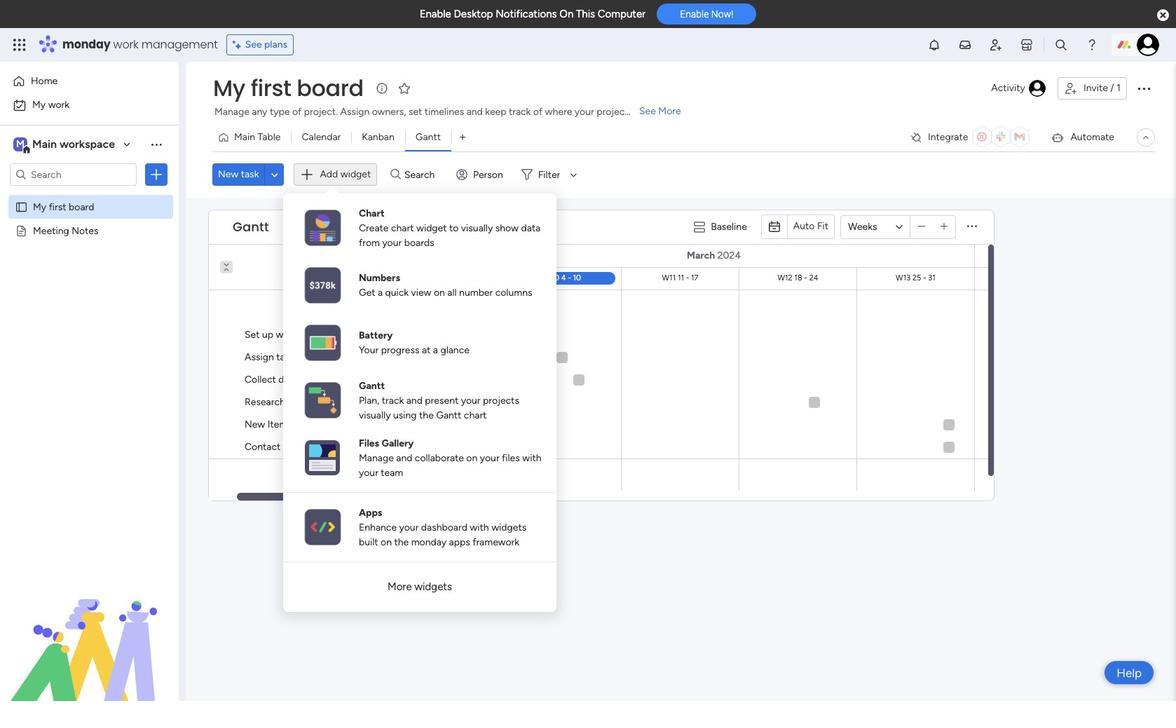 Task type: locate. For each thing, give the bounding box(es) containing it.
0 vertical spatial options image
[[1136, 80, 1153, 97]]

mar up gallery
[[389, 419, 406, 431]]

2024 for march 2024
[[718, 250, 741, 262]]

- right the 4
[[568, 274, 571, 283]]

enable left desktop on the left of the page
[[420, 8, 452, 20]]

0 horizontal spatial work
[[48, 99, 70, 111]]

meeting
[[309, 329, 345, 341]]

widgets down "apps"
[[415, 581, 452, 593]]

1 horizontal spatial new
[[245, 419, 265, 431]]

assign up collect
[[245, 351, 274, 363]]

1 horizontal spatial chart
[[464, 409, 487, 421]]

track up using
[[382, 394, 404, 406]]

team inside gantt main content
[[307, 441, 330, 453]]

show board description image
[[374, 81, 390, 95]]

team inside files gallery manage and collaborate on your files with your team
[[381, 467, 403, 479]]

25 right 19
[[337, 274, 346, 283]]

0 vertical spatial widgets
[[492, 521, 527, 533]]

w12
[[778, 274, 793, 283]]

gantt up february 2024
[[233, 218, 269, 235]]

Search in workspace field
[[29, 167, 117, 183]]

apps enhance your dashboard with widgets built on the monday apps framework
[[359, 507, 527, 548]]

2 2024 from the left
[[718, 250, 741, 262]]

my down see plans "button"
[[213, 72, 245, 104]]

/
[[1111, 82, 1115, 94]]

at
[[422, 344, 431, 356]]

chart up boards
[[391, 222, 414, 234]]

files
[[502, 452, 520, 464]]

1 18 from the left
[[219, 274, 227, 283]]

mar for research proposal
[[389, 396, 406, 408]]

0 vertical spatial visually
[[461, 222, 493, 234]]

- left the 24
[[805, 274, 808, 283]]

add to favorites image
[[397, 81, 411, 95]]

your right 'enhance'
[[399, 521, 419, 533]]

1
[[1117, 82, 1121, 94]]

of left where
[[534, 106, 543, 118]]

22
[[408, 396, 419, 408]]

new inside gantt main content
[[245, 419, 265, 431]]

a right at
[[433, 344, 438, 356]]

with right files
[[523, 452, 542, 464]]

enable
[[420, 8, 452, 20], [680, 9, 709, 20]]

main inside "button"
[[234, 131, 255, 143]]

0 vertical spatial see
[[245, 39, 262, 50]]

30 down 22
[[408, 419, 420, 431]]

0 horizontal spatial first
[[49, 201, 66, 212]]

1 25 from the left
[[337, 274, 346, 283]]

18 right 12 in the top of the page
[[219, 274, 227, 283]]

2024 for february 2024
[[219, 250, 243, 262]]

chart
[[359, 207, 385, 219]]

your inside chart create chart widget to visually show data from your boards
[[382, 237, 402, 249]]

0 horizontal spatial main
[[32, 137, 57, 151]]

0 vertical spatial first
[[251, 72, 291, 104]]

auto fit
[[794, 220, 829, 232]]

1 horizontal spatial assign
[[340, 106, 370, 118]]

options image right 1
[[1136, 80, 1153, 97]]

board up notes
[[69, 201, 94, 212]]

1 horizontal spatial widgets
[[492, 521, 527, 533]]

add
[[320, 168, 338, 180]]

and
[[467, 106, 483, 118], [407, 394, 423, 406], [396, 452, 413, 464]]

1 horizontal spatial visually
[[461, 222, 493, 234]]

and inside gantt plan, track and present your projects visually using the gantt chart
[[407, 394, 423, 406]]

5 mar from the top
[[389, 441, 406, 453]]

on down 'enhance'
[[381, 536, 392, 548]]

and left keep
[[467, 106, 483, 118]]

calendar button
[[291, 126, 352, 149]]

1 horizontal spatial of
[[534, 106, 543, 118]]

- right 12 in the top of the page
[[214, 274, 217, 283]]

2 horizontal spatial on
[[467, 452, 478, 464]]

0 vertical spatial more
[[659, 105, 681, 117]]

1 vertical spatial board
[[69, 201, 94, 212]]

monday inside apps enhance your dashboard with widgets built on the monday apps framework
[[411, 536, 447, 548]]

select product image
[[13, 38, 27, 52]]

0 horizontal spatial more
[[388, 581, 412, 593]]

and up using
[[407, 394, 423, 406]]

new for new task
[[218, 168, 239, 180]]

- for 4
[[568, 274, 571, 283]]

new left task
[[218, 168, 239, 180]]

0 horizontal spatial 18
[[219, 274, 227, 283]]

0 vertical spatial track
[[509, 106, 531, 118]]

march 2024
[[687, 250, 741, 262]]

0 vertical spatial data
[[521, 222, 541, 234]]

2 - from the left
[[332, 274, 335, 283]]

my first board
[[213, 72, 364, 104], [33, 201, 94, 212]]

mar right files
[[389, 441, 406, 453]]

manage down files
[[359, 452, 394, 464]]

visually inside gantt plan, track and present your projects visually using the gantt chart
[[359, 409, 391, 421]]

see more link
[[638, 104, 683, 119]]

mar 30 down using
[[389, 441, 420, 453]]

chart
[[391, 222, 414, 234], [464, 409, 487, 421]]

monday down dashboard
[[411, 536, 447, 548]]

board up project.
[[297, 72, 364, 104]]

main inside workspace selection element
[[32, 137, 57, 151]]

on for collaborate
[[467, 452, 478, 464]]

1 vertical spatial first
[[49, 201, 66, 212]]

my first board up "type"
[[213, 72, 364, 104]]

on inside numbers get a quick view on all number columns
[[434, 287, 445, 299]]

first up "type"
[[251, 72, 291, 104]]

main left table
[[234, 131, 255, 143]]

1 vertical spatial my first board
[[33, 201, 94, 212]]

with up framework
[[470, 521, 489, 533]]

1 horizontal spatial first
[[251, 72, 291, 104]]

see right project
[[640, 105, 656, 117]]

2 30 from the top
[[408, 441, 420, 453]]

mar 30 for contact sales team
[[389, 441, 420, 453]]

assign inside gantt main content
[[245, 351, 274, 363]]

1 horizontal spatial manage
[[359, 452, 394, 464]]

- left the 31
[[924, 274, 927, 283]]

visually right to
[[461, 222, 493, 234]]

30 for new item
[[408, 419, 420, 431]]

work for my
[[48, 99, 70, 111]]

- right 19
[[332, 274, 335, 283]]

1 vertical spatial a
[[433, 344, 438, 356]]

person
[[473, 169, 503, 181]]

0 horizontal spatial assign
[[245, 351, 274, 363]]

projects
[[483, 394, 520, 406]]

17
[[691, 274, 699, 283]]

widgets
[[492, 521, 527, 533], [415, 581, 452, 593]]

1 vertical spatial mar 30
[[389, 441, 420, 453]]

monday marketplace image
[[1020, 38, 1034, 52]]

0 vertical spatial chart
[[391, 222, 414, 234]]

new inside button
[[218, 168, 239, 180]]

work up home option
[[113, 36, 139, 53]]

options image
[[1136, 80, 1153, 97], [149, 168, 163, 182]]

calendar
[[302, 131, 341, 143]]

widget up boards
[[417, 222, 447, 234]]

the
[[419, 409, 434, 421], [394, 536, 409, 548]]

0 horizontal spatial a
[[378, 287, 383, 299]]

mar 30 for new item
[[389, 419, 420, 431]]

1 horizontal spatial board
[[297, 72, 364, 104]]

1 horizontal spatial work
[[113, 36, 139, 53]]

2024 up v2 collapse up image on the left of the page
[[219, 250, 243, 262]]

monday up home link
[[62, 36, 110, 53]]

enable for enable desktop notifications on this computer
[[420, 8, 452, 20]]

0 horizontal spatial visually
[[359, 409, 391, 421]]

0 vertical spatial on
[[434, 287, 445, 299]]

enable now! button
[[657, 4, 757, 25]]

1 horizontal spatial with
[[523, 452, 542, 464]]

6 - from the left
[[924, 274, 927, 283]]

gantt down manage any type of project. assign owners, set timelines and keep track of where your project stands.
[[416, 131, 441, 143]]

the inside gantt plan, track and present your projects visually using the gantt chart
[[419, 409, 434, 421]]

0 vertical spatial new
[[218, 168, 239, 180]]

gantt
[[416, 131, 441, 143], [233, 218, 269, 235], [359, 380, 385, 392], [436, 409, 462, 421]]

data
[[521, 222, 541, 234], [279, 374, 298, 386]]

widget right add
[[341, 168, 371, 180]]

chart inside gantt plan, track and present your projects visually using the gantt chart
[[464, 409, 487, 421]]

0 horizontal spatial widgets
[[415, 581, 452, 593]]

1 vertical spatial track
[[382, 394, 404, 406]]

mar 30 up gallery
[[389, 419, 420, 431]]

enable inside button
[[680, 9, 709, 20]]

0 horizontal spatial team
[[307, 441, 330, 453]]

more
[[659, 105, 681, 117], [388, 581, 412, 593]]

0 vertical spatial a
[[378, 287, 383, 299]]

february
[[176, 250, 217, 262]]

2 18 from the left
[[795, 274, 803, 283]]

1 vertical spatial team
[[381, 467, 403, 479]]

1 horizontal spatial enable
[[680, 9, 709, 20]]

v2 collapse down image
[[220, 256, 233, 265]]

main for main table
[[234, 131, 255, 143]]

enable desktop notifications on this computer
[[420, 8, 646, 20]]

1 horizontal spatial options image
[[1136, 80, 1153, 97]]

contact
[[245, 441, 281, 453]]

a inside numbers get a quick view on all number columns
[[378, 287, 383, 299]]

filter button
[[516, 164, 582, 186]]

track inside gantt plan, track and present your projects visually using the gantt chart
[[382, 394, 404, 406]]

kanban button
[[352, 126, 405, 149]]

invite members image
[[990, 38, 1004, 52]]

0 horizontal spatial of
[[292, 106, 302, 118]]

5 - from the left
[[805, 274, 808, 283]]

data right show
[[521, 222, 541, 234]]

w11
[[662, 274, 676, 283]]

framework
[[473, 536, 520, 548]]

enable for enable now!
[[680, 9, 709, 20]]

widget inside chart create chart widget to visually show data from your boards
[[417, 222, 447, 234]]

0 horizontal spatial track
[[382, 394, 404, 406]]

1 vertical spatial assign
[[245, 351, 274, 363]]

the down 'enhance'
[[394, 536, 409, 548]]

dashboard
[[421, 521, 468, 533]]

0 horizontal spatial widget
[[341, 168, 371, 180]]

1 horizontal spatial the
[[419, 409, 434, 421]]

list box
[[0, 192, 179, 432]]

home option
[[8, 70, 170, 93]]

first
[[251, 72, 291, 104], [49, 201, 66, 212]]

18 right w12
[[795, 274, 803, 283]]

manage any type of project. assign owners, set timelines and keep track of where your project stands.
[[215, 106, 662, 118]]

1 2024 from the left
[[219, 250, 243, 262]]

keep
[[485, 106, 507, 118]]

see inside "button"
[[245, 39, 262, 50]]

1 horizontal spatial a
[[433, 344, 438, 356]]

research proposal
[[245, 396, 326, 408]]

1 - from the left
[[214, 274, 217, 283]]

main right workspace image
[[32, 137, 57, 151]]

manage left any
[[215, 106, 250, 118]]

this
[[576, 8, 595, 20]]

1 vertical spatial work
[[48, 99, 70, 111]]

data inside gantt main content
[[279, 374, 298, 386]]

meeting notes
[[33, 224, 99, 236]]

1 horizontal spatial more
[[659, 105, 681, 117]]

more right project
[[659, 105, 681, 117]]

2 vertical spatial on
[[381, 536, 392, 548]]

1 30 from the top
[[408, 419, 420, 431]]

team down gallery
[[381, 467, 403, 479]]

0 horizontal spatial chart
[[391, 222, 414, 234]]

6
[[408, 329, 414, 341]]

2 of from the left
[[534, 106, 543, 118]]

and down gallery
[[396, 452, 413, 464]]

desktop
[[454, 8, 493, 20]]

widget
[[341, 168, 371, 180], [417, 222, 447, 234]]

the down present
[[419, 409, 434, 421]]

- right '11'
[[686, 274, 690, 283]]

on right collaborate
[[467, 452, 478, 464]]

a right get
[[378, 287, 383, 299]]

team right sales
[[307, 441, 330, 453]]

enable left now!
[[680, 9, 709, 20]]

your right from
[[382, 237, 402, 249]]

research
[[245, 396, 285, 408]]

mar left 7
[[389, 351, 406, 363]]

visually down 'plan,'
[[359, 409, 391, 421]]

my first board up meeting notes
[[33, 201, 94, 212]]

0 vertical spatial manage
[[215, 106, 250, 118]]

0 vertical spatial work
[[113, 36, 139, 53]]

1 horizontal spatial data
[[521, 222, 541, 234]]

11
[[678, 274, 684, 283]]

v2 minus image
[[919, 222, 926, 232]]

4 - from the left
[[686, 274, 690, 283]]

0 horizontal spatial my first board
[[33, 201, 94, 212]]

help button
[[1105, 661, 1154, 684]]

on inside files gallery manage and collaborate on your files with your team
[[467, 452, 478, 464]]

mar 22
[[389, 396, 419, 408]]

1 vertical spatial options image
[[149, 168, 163, 182]]

mar for assign tasks
[[389, 351, 406, 363]]

see
[[245, 39, 262, 50], [640, 105, 656, 117]]

my inside list box
[[33, 201, 46, 212]]

- for 25
[[924, 274, 927, 283]]

quick
[[385, 287, 409, 299]]

collaborate
[[415, 452, 464, 464]]

up
[[262, 329, 274, 341]]

contact sales team
[[245, 441, 330, 453]]

work for monday
[[113, 36, 139, 53]]

track
[[509, 106, 531, 118], [382, 394, 404, 406]]

1 vertical spatial see
[[640, 105, 656, 117]]

track right keep
[[509, 106, 531, 118]]

1 horizontal spatial track
[[509, 106, 531, 118]]

main workspace
[[32, 137, 115, 151]]

add widget button
[[294, 163, 377, 186]]

1 vertical spatial and
[[407, 394, 423, 406]]

on for view
[[434, 287, 445, 299]]

0 vertical spatial the
[[419, 409, 434, 421]]

v2 plus image
[[941, 222, 948, 232]]

v2 collapse up image
[[220, 266, 233, 275]]

your down files
[[359, 467, 379, 479]]

work down home at top left
[[48, 99, 70, 111]]

owners,
[[372, 106, 406, 118]]

1 horizontal spatial 2024
[[718, 250, 741, 262]]

lottie animation image
[[0, 560, 179, 701]]

1 vertical spatial with
[[470, 521, 489, 533]]

work inside option
[[48, 99, 70, 111]]

with inside apps enhance your dashboard with widgets built on the monday apps framework
[[470, 521, 489, 533]]

2 vertical spatial and
[[396, 452, 413, 464]]

v2 search image
[[391, 167, 401, 183]]

31
[[929, 274, 936, 283]]

manage
[[215, 106, 250, 118], [359, 452, 394, 464]]

1 vertical spatial manage
[[359, 452, 394, 464]]

3 - from the left
[[568, 274, 571, 283]]

activity
[[992, 82, 1026, 94]]

chart inside chart create chart widget to visually show data from your boards
[[391, 222, 414, 234]]

new
[[218, 168, 239, 180], [245, 419, 265, 431]]

your
[[359, 344, 379, 356]]

on left the all at the top left of page
[[434, 287, 445, 299]]

1 vertical spatial monday
[[411, 536, 447, 548]]

notifications image
[[928, 38, 942, 52]]

1 vertical spatial data
[[279, 374, 298, 386]]

1 horizontal spatial see
[[640, 105, 656, 117]]

0 vertical spatial 30
[[408, 419, 420, 431]]

gallery
[[382, 437, 414, 449]]

number
[[459, 287, 493, 299]]

search everything image
[[1055, 38, 1069, 52]]

a inside 'battery your progress at a glance'
[[433, 344, 438, 356]]

1 vertical spatial widget
[[417, 222, 447, 234]]

4 mar from the top
[[389, 419, 406, 431]]

option
[[0, 194, 179, 197]]

0 horizontal spatial options image
[[149, 168, 163, 182]]

1 vertical spatial new
[[245, 419, 265, 431]]

workspace image
[[13, 137, 27, 152]]

see left plans
[[245, 39, 262, 50]]

computer
[[598, 8, 646, 20]]

february 2024
[[176, 250, 243, 262]]

1 vertical spatial widgets
[[415, 581, 452, 593]]

my right public board icon
[[33, 201, 46, 212]]

1 vertical spatial the
[[394, 536, 409, 548]]

0 vertical spatial mar 30
[[389, 419, 420, 431]]

project.
[[304, 106, 338, 118]]

any
[[252, 106, 268, 118]]

2 mar from the top
[[389, 351, 406, 363]]

gantt down present
[[436, 409, 462, 421]]

and inside files gallery manage and collaborate on your files with your team
[[396, 452, 413, 464]]

0 horizontal spatial on
[[381, 536, 392, 548]]

18
[[219, 274, 227, 283], [795, 274, 803, 283]]

mar
[[389, 329, 406, 341], [389, 351, 406, 363], [389, 396, 406, 408], [389, 419, 406, 431], [389, 441, 406, 453]]

kendall parks image
[[1138, 34, 1160, 56]]

stands.
[[631, 106, 662, 118]]

monday
[[62, 36, 110, 53], [411, 536, 447, 548]]

0 vertical spatial widget
[[341, 168, 371, 180]]

mar left 6
[[389, 329, 406, 341]]

mar up using
[[389, 396, 406, 408]]

0 horizontal spatial enable
[[420, 8, 452, 20]]

30 down using
[[408, 441, 420, 453]]

1 mar 30 from the top
[[389, 419, 420, 431]]

chart down projects
[[464, 409, 487, 421]]

your right present
[[461, 394, 481, 406]]

1 horizontal spatial 18
[[795, 274, 803, 283]]

filter
[[538, 169, 561, 181]]

the inside apps enhance your dashboard with widgets built on the monday apps framework
[[394, 536, 409, 548]]

battery your progress at a glance
[[359, 330, 470, 356]]

1 horizontal spatial widget
[[417, 222, 447, 234]]

0 vertical spatial and
[[467, 106, 483, 118]]

baseline
[[711, 221, 747, 233]]

numbers get a quick view on all number columns
[[359, 272, 533, 299]]

help image
[[1086, 38, 1100, 52]]

more dots image
[[968, 222, 978, 232]]

0 horizontal spatial 25
[[337, 274, 346, 283]]

2024 right march
[[718, 250, 741, 262]]

widgets up framework
[[492, 521, 527, 533]]

of right "type"
[[292, 106, 302, 118]]

0 horizontal spatial with
[[470, 521, 489, 533]]

collapse board header image
[[1141, 132, 1152, 143]]

auto fit button
[[788, 215, 835, 238]]

3 mar from the top
[[389, 396, 406, 408]]

2 mar 30 from the top
[[389, 441, 420, 453]]

workspace options image
[[149, 137, 163, 151]]

0 horizontal spatial monday
[[62, 36, 110, 53]]

list box containing my first board
[[0, 192, 179, 432]]

1 horizontal spatial monday
[[411, 536, 447, 548]]

assign right project.
[[340, 106, 370, 118]]

1 vertical spatial 30
[[408, 441, 420, 453]]

gantt main content
[[0, 198, 1177, 701]]

1 mar from the top
[[389, 329, 406, 341]]

assign
[[340, 106, 370, 118], [245, 351, 274, 363]]

1 horizontal spatial on
[[434, 287, 445, 299]]

1 horizontal spatial team
[[381, 467, 403, 479]]

25 right "w13" on the top of page
[[913, 274, 922, 283]]

your right where
[[575, 106, 595, 118]]

0 horizontal spatial see
[[245, 39, 262, 50]]

of
[[292, 106, 302, 118], [534, 106, 543, 118]]

mar 6
[[389, 329, 414, 341]]

data down 'tasks'
[[279, 374, 298, 386]]

1 horizontal spatial my first board
[[213, 72, 364, 104]]

more widgets
[[388, 581, 452, 593]]

my down home at top left
[[32, 99, 46, 111]]

0 vertical spatial assign
[[340, 106, 370, 118]]

0 vertical spatial monday
[[62, 36, 110, 53]]

add view image
[[460, 132, 466, 143]]

1 vertical spatial on
[[467, 452, 478, 464]]

- for 18
[[805, 274, 808, 283]]

0 horizontal spatial the
[[394, 536, 409, 548]]

first up meeting
[[49, 201, 66, 212]]

options image down workspace options image
[[149, 168, 163, 182]]

new left item
[[245, 419, 265, 431]]

more down 'enhance'
[[388, 581, 412, 593]]

new for new item
[[245, 419, 265, 431]]

first inside list box
[[49, 201, 66, 212]]

with inside files gallery manage and collaborate on your files with your team
[[523, 452, 542, 464]]



Task type: describe. For each thing, give the bounding box(es) containing it.
0 horizontal spatial manage
[[215, 106, 250, 118]]

lottie animation element
[[0, 560, 179, 701]]

and for gantt plan, track and present your projects visually using the gantt chart
[[407, 394, 423, 406]]

help
[[1117, 666, 1142, 680]]

enhance
[[359, 521, 397, 533]]

glance
[[441, 344, 470, 356]]

weekly
[[276, 329, 306, 341]]

new item
[[245, 419, 288, 431]]

built
[[359, 536, 378, 548]]

workspace
[[60, 137, 115, 151]]

1 of from the left
[[292, 106, 302, 118]]

get
[[359, 287, 376, 299]]

main for main workspace
[[32, 137, 57, 151]]

dapulse close image
[[1158, 8, 1170, 22]]

see for see plans
[[245, 39, 262, 50]]

0 vertical spatial my first board
[[213, 72, 364, 104]]

enable now!
[[680, 9, 734, 20]]

home
[[31, 75, 58, 87]]

collect data
[[245, 374, 298, 386]]

on
[[560, 8, 574, 20]]

to
[[450, 222, 459, 234]]

your inside apps enhance your dashboard with widgets built on the monday apps framework
[[399, 521, 419, 533]]

weeks
[[849, 221, 878, 232]]

fit
[[818, 220, 829, 232]]

w13   25 - 31
[[896, 274, 936, 283]]

public board image
[[15, 224, 28, 237]]

w7
[[191, 274, 203, 283]]

baseline button
[[689, 216, 756, 238]]

apps
[[359, 507, 382, 519]]

columns
[[496, 287, 533, 299]]

progress
[[381, 344, 420, 356]]

chart create chart widget to visually show data from your boards
[[359, 207, 541, 249]]

My first board field
[[210, 72, 367, 104]]

view
[[411, 287, 432, 299]]

- for 11
[[686, 274, 690, 283]]

project
[[597, 106, 629, 118]]

your left files
[[480, 452, 500, 464]]

files
[[359, 437, 380, 449]]

timelines
[[425, 106, 464, 118]]

visually inside chart create chart widget to visually show data from your boards
[[461, 222, 493, 234]]

where
[[545, 106, 573, 118]]

automate
[[1071, 131, 1115, 143]]

2 25 from the left
[[913, 274, 922, 283]]

plans
[[264, 39, 288, 50]]

table
[[258, 131, 281, 143]]

see plans button
[[226, 34, 294, 55]]

meeting
[[33, 224, 69, 236]]

angle down image
[[271, 170, 278, 180]]

notifications
[[496, 8, 557, 20]]

see plans
[[245, 39, 288, 50]]

see more
[[640, 105, 681, 117]]

invite / 1
[[1084, 82, 1121, 94]]

item
[[268, 419, 288, 431]]

Gantt field
[[229, 218, 273, 236]]

my first board inside list box
[[33, 201, 94, 212]]

24
[[810, 274, 819, 283]]

1 vertical spatial more
[[388, 581, 412, 593]]

- for 12
[[214, 274, 217, 283]]

main table
[[234, 131, 281, 143]]

create
[[359, 222, 389, 234]]

tasks
[[276, 351, 299, 363]]

19
[[323, 274, 330, 283]]

w13
[[896, 274, 911, 283]]

m
[[16, 138, 25, 150]]

gantt up 'plan,'
[[359, 380, 385, 392]]

my work option
[[8, 94, 170, 116]]

data inside chart create chart widget to visually show data from your boards
[[521, 222, 541, 234]]

monday work management
[[62, 36, 218, 53]]

30 for contact sales team
[[408, 441, 420, 453]]

widget inside popup button
[[341, 168, 371, 180]]

your inside gantt plan, track and present your projects visually using the gantt chart
[[461, 394, 481, 406]]

my work link
[[8, 94, 170, 116]]

w10
[[544, 274, 560, 283]]

mar for set up weekly meeting
[[389, 329, 406, 341]]

new task
[[218, 168, 259, 180]]

0 horizontal spatial board
[[69, 201, 94, 212]]

0 vertical spatial board
[[297, 72, 364, 104]]

automate button
[[1046, 126, 1121, 149]]

main table button
[[212, 126, 291, 149]]

gantt inside button
[[416, 131, 441, 143]]

set
[[245, 329, 260, 341]]

sales
[[283, 441, 305, 453]]

and for files gallery manage and collaborate on your files with your team
[[396, 452, 413, 464]]

battery
[[359, 330, 393, 342]]

public board image
[[15, 200, 28, 213]]

proposal
[[288, 396, 326, 408]]

mar for contact sales team
[[389, 441, 406, 453]]

new task button
[[212, 164, 265, 186]]

w7   12 - 18
[[191, 274, 227, 283]]

plan,
[[359, 394, 380, 406]]

on inside apps enhance your dashboard with widgets built on the monday apps framework
[[381, 536, 392, 548]]

widgets inside apps enhance your dashboard with widgets built on the monday apps framework
[[492, 521, 527, 533]]

gantt inside field
[[233, 218, 269, 235]]

integrate button
[[905, 123, 1040, 152]]

boards
[[404, 237, 435, 249]]

task
[[241, 168, 259, 180]]

kanban
[[362, 131, 395, 143]]

update feed image
[[959, 38, 973, 52]]

Search field
[[401, 165, 443, 185]]

march
[[687, 250, 716, 262]]

add widget
[[320, 168, 371, 180]]

mar for new item
[[389, 419, 406, 431]]

auto
[[794, 220, 815, 232]]

gantt plan, track and present your projects visually using the gantt chart
[[359, 380, 520, 421]]

see for see more
[[640, 105, 656, 117]]

workspace selection element
[[13, 136, 117, 154]]

apps
[[449, 536, 470, 548]]

- for 19
[[332, 274, 335, 283]]

my inside option
[[32, 99, 46, 111]]

notes
[[72, 224, 99, 236]]

arrow down image
[[565, 166, 582, 183]]

gantt button
[[405, 126, 452, 149]]

w8
[[308, 274, 321, 283]]

manage inside files gallery manage and collaborate on your files with your team
[[359, 452, 394, 464]]

now!
[[712, 9, 734, 20]]



Task type: vqa. For each thing, say whether or not it's contained in the screenshot.


